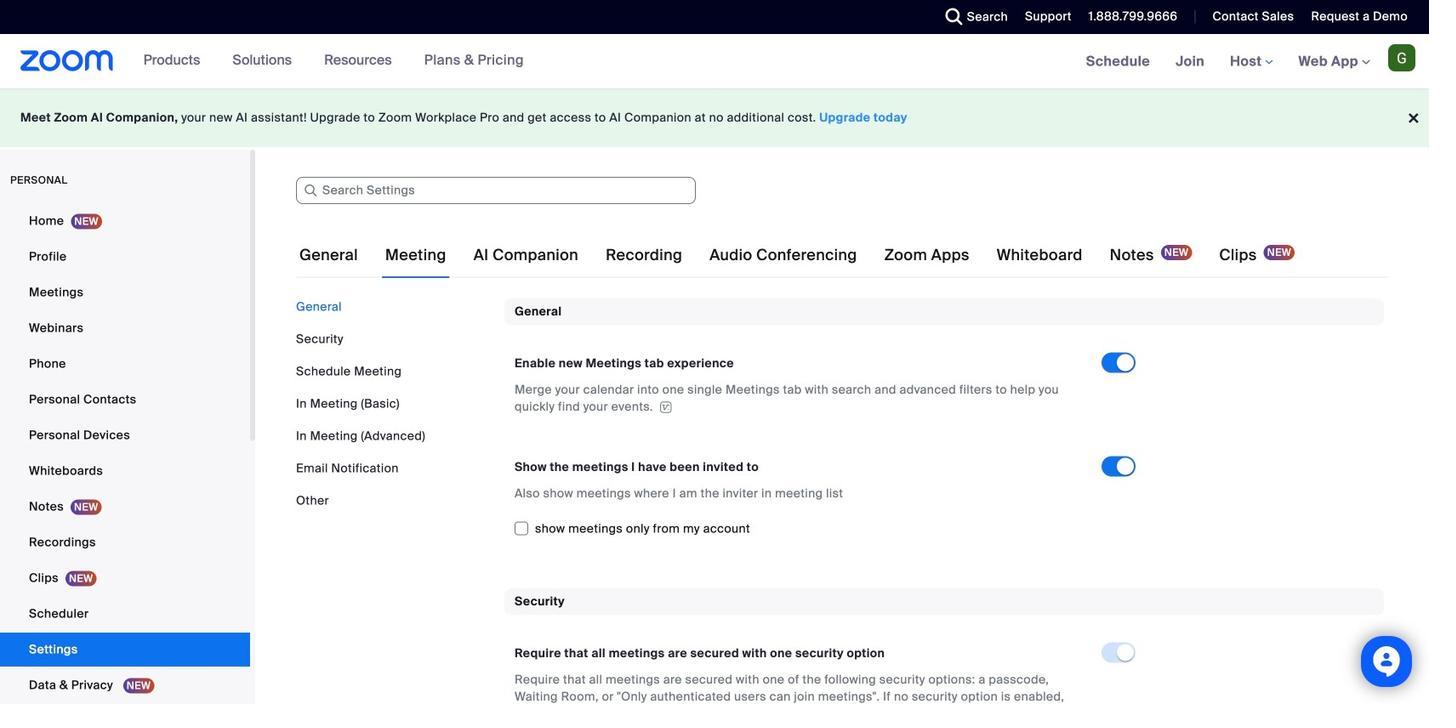 Task type: locate. For each thing, give the bounding box(es) containing it.
security element
[[505, 589, 1385, 705]]

footer
[[0, 89, 1430, 147]]

general element
[[505, 299, 1385, 562]]

profile picture image
[[1389, 44, 1416, 71]]

menu bar
[[296, 299, 492, 510]]

banner
[[0, 34, 1430, 90]]

personal menu menu
[[0, 204, 250, 705]]



Task type: vqa. For each thing, say whether or not it's contained in the screenshot.
product information navigation
yes



Task type: describe. For each thing, give the bounding box(es) containing it.
tabs of my account settings page tab list
[[296, 232, 1299, 279]]

meetings navigation
[[1074, 34, 1430, 90]]

zoom logo image
[[20, 50, 114, 71]]

Search Settings text field
[[296, 177, 696, 204]]

product information navigation
[[131, 34, 537, 89]]



